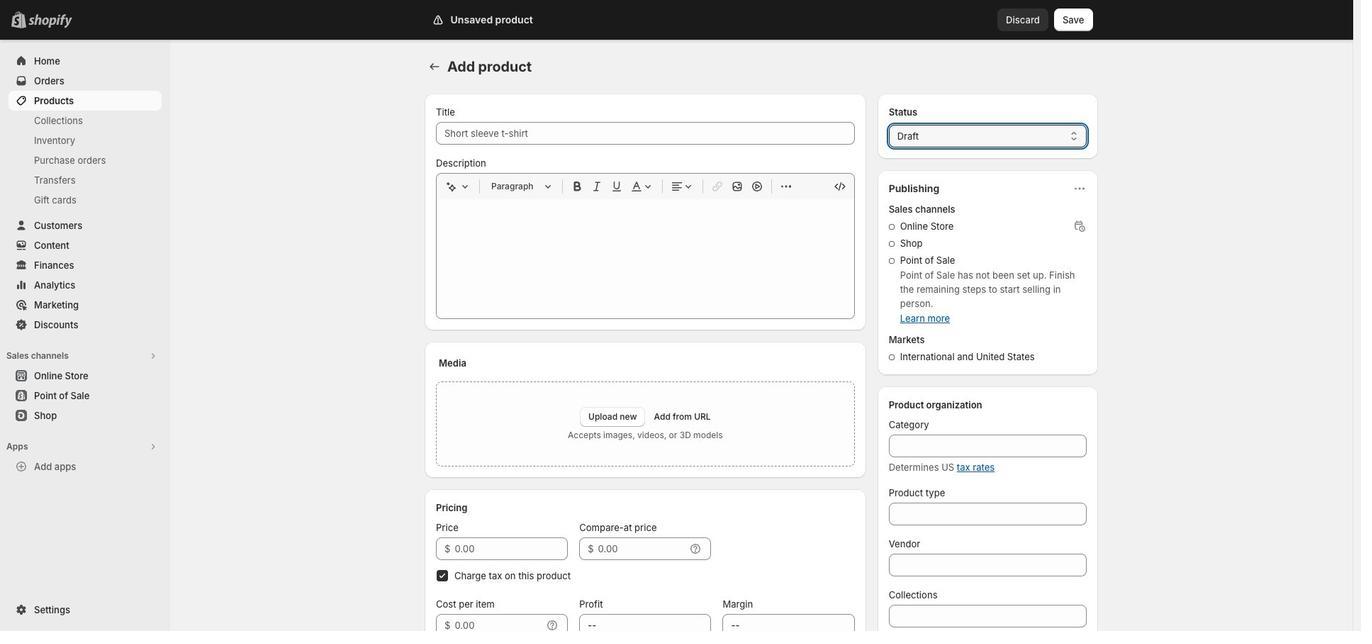 Task type: locate. For each thing, give the bounding box(es) containing it.
0.00 text field
[[455, 537, 568, 560], [455, 614, 543, 631]]

shopify image
[[31, 14, 75, 28]]

2 0.00 text field from the top
[[455, 614, 543, 631]]

1 0.00 text field from the top
[[455, 537, 568, 560]]

None text field
[[889, 503, 1087, 525], [723, 614, 855, 631], [889, 503, 1087, 525], [723, 614, 855, 631]]

None text field
[[889, 435, 1087, 457], [889, 554, 1087, 576], [889, 605, 1087, 627], [579, 614, 711, 631], [889, 435, 1087, 457], [889, 554, 1087, 576], [889, 605, 1087, 627], [579, 614, 711, 631]]

0 vertical spatial 0.00 text field
[[455, 537, 568, 560]]

1 vertical spatial 0.00 text field
[[455, 614, 543, 631]]

  text field
[[598, 537, 686, 560]]



Task type: vqa. For each thing, say whether or not it's contained in the screenshot.
Online
no



Task type: describe. For each thing, give the bounding box(es) containing it.
Short sleeve t-shirt text field
[[436, 122, 855, 145]]



